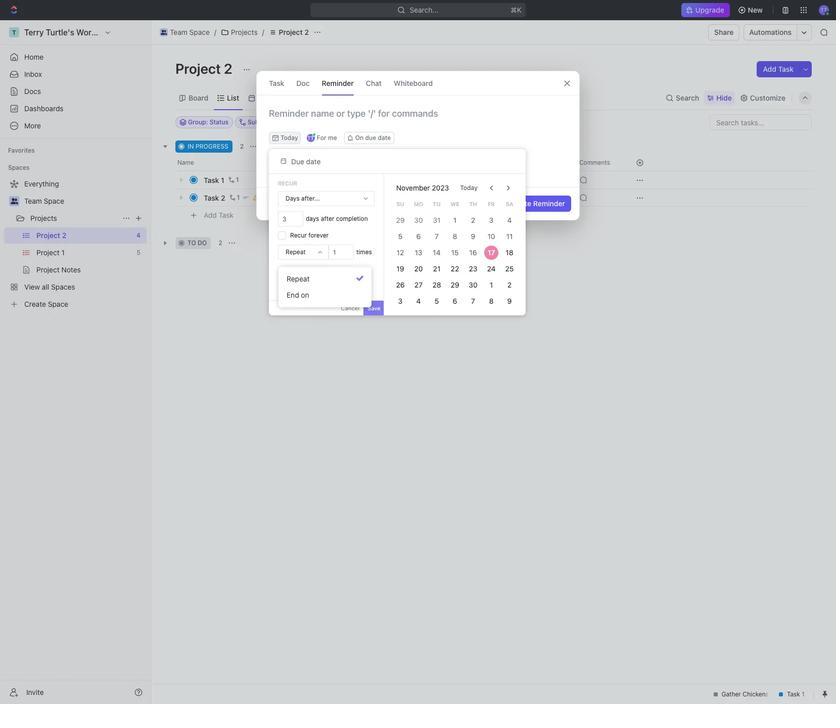 Task type: describe. For each thing, give the bounding box(es) containing it.
share
[[714, 28, 734, 36]]

list link
[[225, 91, 239, 105]]

projects inside tree
[[30, 214, 57, 222]]

tree inside sidebar navigation
[[4, 176, 147, 312]]

home
[[24, 53, 44, 61]]

create
[[509, 199, 531, 208]]

assignees
[[421, 118, 451, 126]]

spaces
[[8, 164, 30, 171]]

upgrade
[[696, 6, 725, 14]]

repeat button
[[283, 271, 368, 287]]

1 up task 2
[[221, 176, 224, 184]]

0 vertical spatial project
[[279, 28, 303, 36]]

dashboards
[[24, 104, 64, 113]]

search
[[676, 93, 699, 102]]

create reminder button
[[503, 196, 571, 212]]

automations button
[[744, 25, 797, 40]]

0 horizontal spatial project 2
[[175, 60, 235, 77]]

1 horizontal spatial team
[[170, 28, 187, 36]]

1 for task 1
[[236, 176, 239, 184]]

recur forever
[[290, 232, 329, 239]]

table link
[[305, 91, 325, 105]]

calendar link
[[256, 91, 288, 105]]

save
[[368, 305, 381, 311]]

space inside tree
[[44, 197, 64, 205]]

end
[[287, 291, 299, 299]]

inbox
[[24, 70, 42, 78]]

sidebar navigation
[[0, 20, 151, 704]]

reminder inside create reminder button
[[533, 199, 565, 208]]

doc
[[296, 79, 310, 87]]

on
[[301, 291, 309, 299]]

task down task 2
[[219, 211, 234, 219]]

2 vertical spatial add
[[204, 211, 217, 219]]

0 vertical spatial projects
[[231, 28, 258, 36]]

today inside button
[[460, 184, 478, 192]]

project 2 link
[[266, 26, 311, 38]]

1 horizontal spatial team space
[[170, 28, 210, 36]]

1 horizontal spatial space
[[189, 28, 210, 36]]

docs
[[24, 87, 41, 96]]

today button
[[269, 132, 301, 144]]

after
[[321, 215, 334, 222]]

recur for recur
[[278, 180, 297, 187]]

hide button
[[704, 91, 735, 105]]

1 / from the left
[[214, 28, 216, 36]]

board
[[189, 93, 208, 102]]

do
[[198, 239, 207, 247]]

in
[[188, 143, 194, 150]]

today button
[[454, 180, 484, 196]]

favorites button
[[4, 145, 39, 157]]

user group image inside tree
[[10, 198, 18, 204]]

create reminder
[[509, 199, 565, 208]]

Search tasks... text field
[[710, 115, 811, 130]]

favorites
[[8, 147, 35, 154]]

upgrade link
[[682, 3, 730, 17]]

0 horizontal spatial team space link
[[24, 193, 145, 209]]

reminder button
[[322, 71, 354, 95]]

days after completion
[[306, 215, 368, 222]]

task button
[[269, 71, 284, 95]]

repeat inside dropdown button
[[286, 248, 306, 256]]

1 for task 2
[[237, 194, 240, 201]]

table
[[307, 93, 325, 102]]

mo
[[414, 201, 423, 207]]

search...
[[410, 6, 439, 14]]

share button
[[708, 24, 740, 40]]

gantt
[[343, 93, 362, 102]]

completion
[[336, 215, 368, 222]]

0 horizontal spatial project
[[175, 60, 221, 77]]

november 2023
[[396, 184, 449, 192]]

repeat button
[[279, 245, 328, 259]]

projects link inside tree
[[30, 210, 118, 227]]

automations
[[749, 28, 792, 36]]

hide
[[717, 93, 732, 102]]

Reminder na﻿me or type '/' for commands text field
[[257, 108, 579, 132]]

add task for bottommost add task button
[[204, 211, 234, 219]]



Task type: locate. For each thing, give the bounding box(es) containing it.
1 horizontal spatial add task button
[[259, 141, 302, 153]]

1 horizontal spatial team space link
[[157, 26, 212, 38]]

chat button
[[366, 71, 382, 95]]

0 horizontal spatial projects link
[[30, 210, 118, 227]]

Due date text field
[[291, 157, 375, 166]]

0 horizontal spatial today
[[281, 134, 298, 142]]

0 vertical spatial project 2
[[279, 28, 309, 36]]

add down calendar link
[[272, 143, 283, 150]]

end on
[[287, 291, 309, 299]]

doc button
[[296, 71, 310, 95]]

inbox link
[[4, 66, 147, 82]]

1 horizontal spatial project
[[279, 28, 303, 36]]

1
[[221, 176, 224, 184], [236, 176, 239, 184], [237, 194, 240, 201]]

0 vertical spatial team space
[[170, 28, 210, 36]]

1 vertical spatial project
[[175, 60, 221, 77]]

whiteboard
[[394, 79, 433, 87]]

1 vertical spatial repeat
[[287, 275, 310, 283]]

1 vertical spatial team space link
[[24, 193, 145, 209]]

0 vertical spatial repeat
[[286, 248, 306, 256]]

add task for add task button to the right
[[763, 65, 794, 73]]

add task down calendar
[[272, 143, 298, 150]]

1 button for 1
[[226, 175, 240, 185]]

list
[[227, 93, 239, 102]]

1 vertical spatial projects
[[30, 214, 57, 222]]

1 vertical spatial reminder
[[533, 199, 565, 208]]

today
[[281, 134, 298, 142], [460, 184, 478, 192]]

1 button right task 1
[[226, 175, 240, 185]]

1 vertical spatial project 2
[[175, 60, 235, 77]]

0 horizontal spatial add task
[[204, 211, 234, 219]]

today down calendar
[[281, 134, 298, 142]]

0 vertical spatial 1 button
[[226, 175, 240, 185]]

dashboards link
[[4, 101, 147, 117]]

add task button up customize
[[757, 61, 800, 77]]

2023
[[432, 184, 449, 192]]

gantt link
[[341, 91, 362, 105]]

task up due date "text box"
[[285, 143, 298, 150]]

recur down today dropdown button
[[278, 180, 297, 187]]

1 horizontal spatial today
[[460, 184, 478, 192]]

recur for recur forever
[[290, 232, 307, 239]]

1 vertical spatial add task button
[[259, 141, 302, 153]]

add task
[[763, 65, 794, 73], [272, 143, 298, 150], [204, 211, 234, 219]]

1 horizontal spatial add
[[272, 143, 283, 150]]

add
[[763, 65, 777, 73], [272, 143, 283, 150], [204, 211, 217, 219]]

reminder right create
[[533, 199, 565, 208]]

0 vertical spatial space
[[189, 28, 210, 36]]

progress
[[196, 143, 228, 150]]

add task down task 2
[[204, 211, 234, 219]]

to
[[188, 239, 196, 247]]

/
[[214, 28, 216, 36], [262, 28, 264, 36]]

task up calendar
[[269, 79, 284, 87]]

projects link
[[218, 26, 260, 38], [30, 210, 118, 227]]

0 vertical spatial projects link
[[218, 26, 260, 38]]

task up task 2
[[204, 176, 219, 184]]

su
[[396, 201, 404, 207]]

0 vertical spatial recur
[[278, 180, 297, 187]]

reminder
[[322, 79, 354, 87], [533, 199, 565, 208]]

invite
[[26, 688, 44, 696]]

docs link
[[4, 83, 147, 100]]

0 horizontal spatial reminder
[[322, 79, 354, 87]]

1 vertical spatial today
[[460, 184, 478, 192]]

team inside sidebar navigation
[[24, 197, 42, 205]]

1 vertical spatial team
[[24, 197, 42, 205]]

team space inside tree
[[24, 197, 64, 205]]

1 horizontal spatial reminder
[[533, 199, 565, 208]]

0 vertical spatial today
[[281, 134, 298, 142]]

in progress
[[188, 143, 228, 150]]

chat
[[366, 79, 382, 87]]

0 vertical spatial team
[[170, 28, 187, 36]]

1 right task 1
[[236, 176, 239, 184]]

team
[[170, 28, 187, 36], [24, 197, 42, 205]]

today inside dropdown button
[[281, 134, 298, 142]]

th
[[469, 201, 477, 207]]

2 horizontal spatial add
[[763, 65, 777, 73]]

tree containing team space
[[4, 176, 147, 312]]

repeat
[[286, 248, 306, 256], [287, 275, 310, 283]]

customize button
[[737, 91, 789, 105]]

2
[[305, 28, 309, 36], [224, 60, 232, 77], [240, 143, 244, 150], [221, 193, 225, 202], [218, 239, 222, 247]]

None field
[[278, 211, 303, 227], [329, 245, 354, 260], [278, 211, 303, 227], [329, 245, 354, 260]]

0 vertical spatial user group image
[[161, 30, 167, 35]]

1 button right task 2
[[227, 193, 241, 203]]

search button
[[663, 91, 702, 105]]

1 horizontal spatial projects link
[[218, 26, 260, 38]]

2 horizontal spatial add task
[[763, 65, 794, 73]]

task 1
[[204, 176, 224, 184]]

home link
[[4, 49, 147, 65]]

0 horizontal spatial team space
[[24, 197, 64, 205]]

space
[[189, 28, 210, 36], [44, 197, 64, 205]]

1 horizontal spatial project 2
[[279, 28, 309, 36]]

2 / from the left
[[262, 28, 264, 36]]

1 vertical spatial team space
[[24, 197, 64, 205]]

add up customize
[[763, 65, 777, 73]]

we
[[450, 201, 459, 207]]

repeat down recur forever
[[286, 248, 306, 256]]

calendar
[[258, 93, 288, 102]]

whiteboard button
[[394, 71, 433, 95]]

1 button
[[226, 175, 240, 185], [227, 193, 241, 203]]

team space
[[170, 28, 210, 36], [24, 197, 64, 205]]

task down task 1
[[204, 193, 219, 202]]

days
[[306, 215, 319, 222]]

0 horizontal spatial add
[[204, 211, 217, 219]]

0 horizontal spatial team
[[24, 197, 42, 205]]

1 vertical spatial 1 button
[[227, 193, 241, 203]]

0 vertical spatial reminder
[[322, 79, 354, 87]]

dialog
[[256, 71, 580, 220]]

0 vertical spatial team space link
[[157, 26, 212, 38]]

0 vertical spatial add
[[763, 65, 777, 73]]

tree
[[4, 176, 147, 312]]

1 horizontal spatial projects
[[231, 28, 258, 36]]

2 vertical spatial add task
[[204, 211, 234, 219]]

1 button for 2
[[227, 193, 241, 203]]

today up th
[[460, 184, 478, 192]]

task
[[778, 65, 794, 73], [269, 79, 284, 87], [285, 143, 298, 150], [204, 176, 219, 184], [204, 193, 219, 202], [219, 211, 234, 219]]

new
[[748, 6, 763, 14]]

add task button down calendar link
[[259, 141, 302, 153]]

add down task 2
[[204, 211, 217, 219]]

sa
[[506, 201, 513, 207]]

add task button down task 2
[[199, 209, 238, 221]]

user group image inside 'team space' link
[[161, 30, 167, 35]]

projects
[[231, 28, 258, 36], [30, 214, 57, 222]]

0 horizontal spatial /
[[214, 28, 216, 36]]

add task button
[[757, 61, 800, 77], [259, 141, 302, 153], [199, 209, 238, 221]]

1 horizontal spatial add task
[[272, 143, 298, 150]]

1 vertical spatial projects link
[[30, 210, 118, 227]]

board link
[[187, 91, 208, 105]]

user group image
[[161, 30, 167, 35], [10, 198, 18, 204]]

cancel
[[341, 305, 360, 311]]

0 horizontal spatial space
[[44, 197, 64, 205]]

1 vertical spatial recur
[[290, 232, 307, 239]]

1 vertical spatial add
[[272, 143, 283, 150]]

recur up repeat dropdown button
[[290, 232, 307, 239]]

to do
[[188, 239, 207, 247]]

project 2
[[279, 28, 309, 36], [175, 60, 235, 77]]

repeat up end on
[[287, 275, 310, 283]]

reminder up gantt link in the top of the page
[[322, 79, 354, 87]]

0 vertical spatial add task button
[[757, 61, 800, 77]]

1 right task 2
[[237, 194, 240, 201]]

1 horizontal spatial user group image
[[161, 30, 167, 35]]

fr
[[488, 201, 495, 207]]

tu
[[433, 201, 441, 207]]

1 vertical spatial user group image
[[10, 198, 18, 204]]

0 horizontal spatial user group image
[[10, 198, 18, 204]]

add task up customize
[[763, 65, 794, 73]]

1 horizontal spatial /
[[262, 28, 264, 36]]

november
[[396, 184, 430, 192]]

2 horizontal spatial add task button
[[757, 61, 800, 77]]

0 vertical spatial add task
[[763, 65, 794, 73]]

task up customize
[[778, 65, 794, 73]]

forever
[[308, 232, 329, 239]]

1 vertical spatial space
[[44, 197, 64, 205]]

new button
[[734, 2, 769, 18]]

assignees button
[[409, 116, 456, 128]]

0 horizontal spatial add task button
[[199, 209, 238, 221]]

1 vertical spatial add task
[[272, 143, 298, 150]]

recur
[[278, 180, 297, 187], [290, 232, 307, 239]]

0 horizontal spatial projects
[[30, 214, 57, 222]]

dialog containing task
[[256, 71, 580, 220]]

team space link
[[157, 26, 212, 38], [24, 193, 145, 209]]

⌘k
[[511, 6, 522, 14]]

customize
[[750, 93, 786, 102]]

end on button
[[283, 287, 368, 303]]

times
[[356, 248, 372, 256]]

task inside dialog
[[269, 79, 284, 87]]

task 2
[[204, 193, 225, 202]]

2 vertical spatial add task button
[[199, 209, 238, 221]]

repeat inside button
[[287, 275, 310, 283]]



Task type: vqa. For each thing, say whether or not it's contained in the screenshot.
Recur related to Recur
yes



